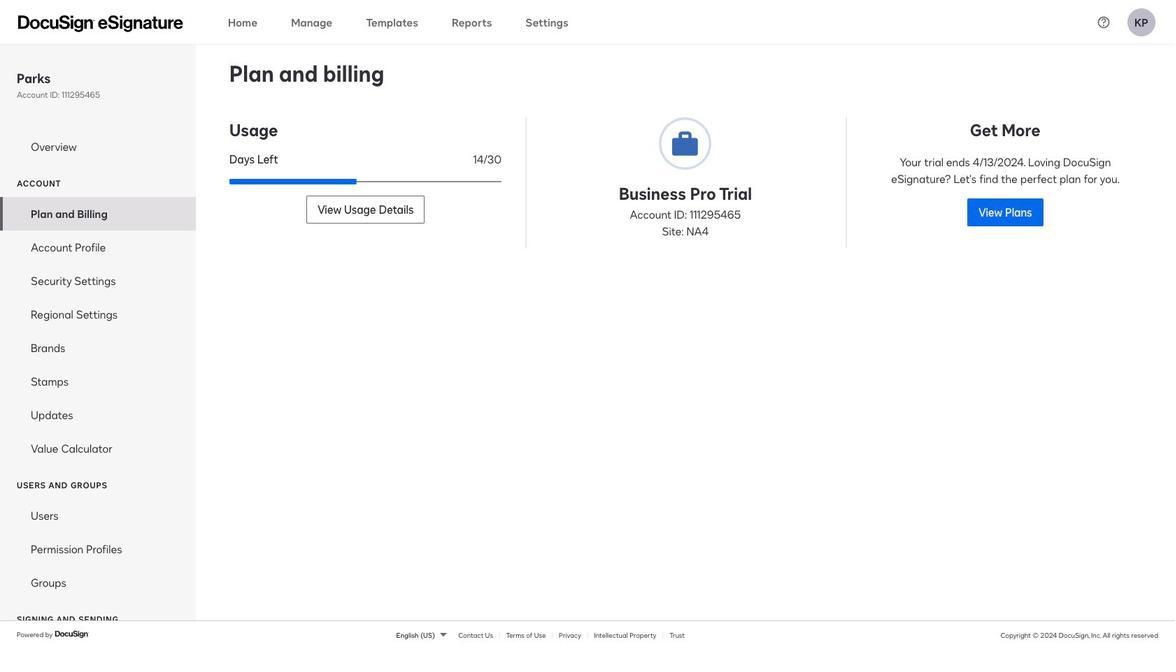 Task type: locate. For each thing, give the bounding box(es) containing it.
users and groups element
[[0, 499, 196, 600]]

account element
[[0, 197, 196, 466]]



Task type: vqa. For each thing, say whether or not it's contained in the screenshot.
DocuSign Admin "image" at the top left of page
yes



Task type: describe. For each thing, give the bounding box(es) containing it.
docusign image
[[55, 630, 90, 641]]

docusign admin image
[[18, 15, 183, 32]]



